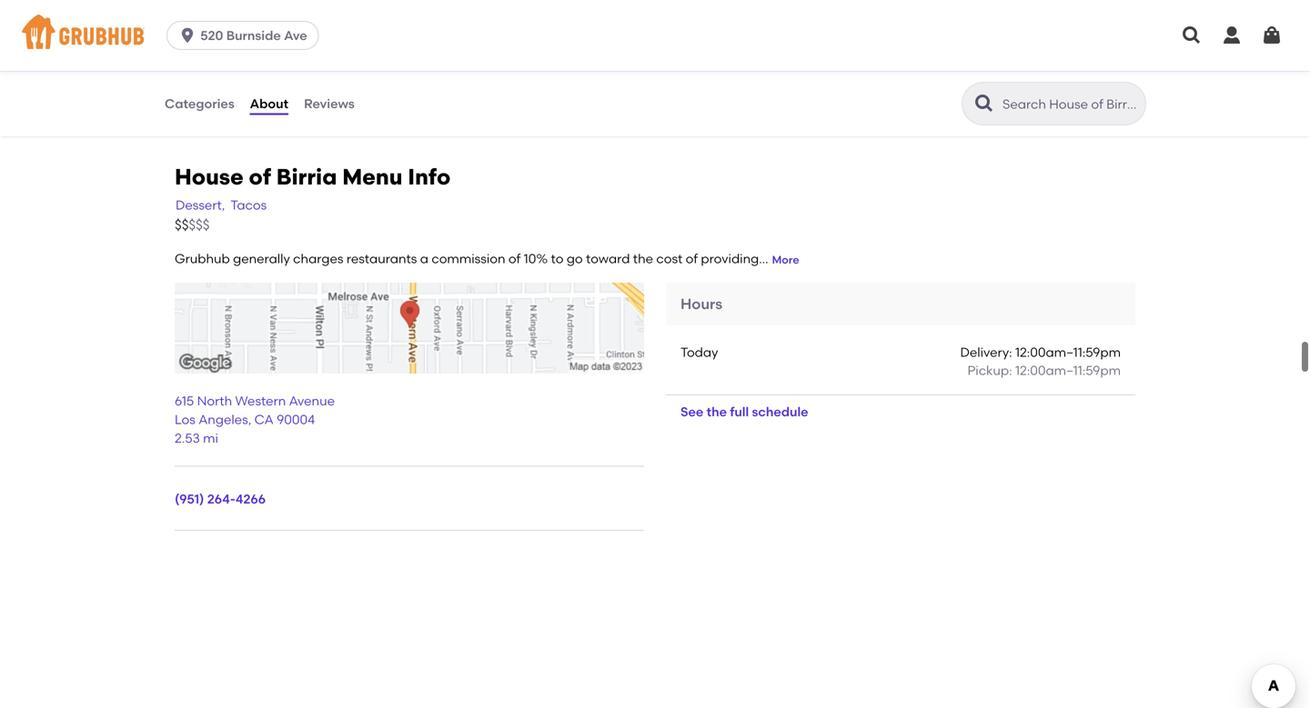 Task type: vqa. For each thing, say whether or not it's contained in the screenshot.
2nd svg image from the left
yes



Task type: locate. For each thing, give the bounding box(es) containing it.
0 horizontal spatial svg image
[[178, 26, 197, 45]]

cost
[[656, 251, 683, 267]]

full
[[730, 404, 749, 420]]

12:00am–11:59pm for delivery: 12:00am–11:59pm
[[1015, 345, 1121, 360]]

1 12:00am–11:59pm from the top
[[1015, 345, 1121, 360]]

of
[[249, 164, 271, 190], [509, 251, 521, 267], [686, 251, 698, 267]]

615
[[175, 394, 194, 409]]

1 horizontal spatial svg image
[[1261, 25, 1283, 46]]

schedule
[[752, 404, 808, 420]]

1 horizontal spatial of
[[509, 251, 521, 267]]

delivery: 12:00am–11:59pm
[[960, 345, 1121, 360]]

avenue
[[289, 394, 335, 409]]

categories button
[[164, 71, 235, 136]]

grubhub
[[175, 251, 230, 267]]

commission
[[432, 251, 505, 267]]

,
[[248, 412, 251, 428]]

the left cost
[[633, 251, 653, 267]]

12:00am–11:59pm down delivery: 12:00am–11:59pm
[[1015, 363, 1121, 379]]

1 vertical spatial 12:00am–11:59pm
[[1015, 363, 1121, 379]]

burnside
[[226, 28, 281, 43]]

the
[[633, 251, 653, 267], [707, 404, 727, 420]]

...
[[759, 251, 769, 267]]

los
[[175, 412, 196, 428]]

2 12:00am–11:59pm from the top
[[1015, 363, 1121, 379]]

ave
[[284, 28, 307, 43]]

providing
[[701, 251, 759, 267]]

0 vertical spatial the
[[633, 251, 653, 267]]

0 horizontal spatial the
[[633, 251, 653, 267]]

house of birria  menu info
[[175, 164, 451, 190]]

see the full schedule button
[[666, 396, 823, 429]]

see
[[681, 404, 704, 420]]

pickup:
[[968, 363, 1012, 379]]

12:00am–11:59pm
[[1015, 345, 1121, 360], [1015, 363, 1121, 379]]

of up tacos
[[249, 164, 271, 190]]

of left 10%
[[509, 251, 521, 267]]

1 horizontal spatial the
[[707, 404, 727, 420]]

12:00am–11:59pm for pickup: 12:00am–11:59pm
[[1015, 363, 1121, 379]]

(951) 264-4266 button
[[175, 490, 266, 509]]

the inside button
[[707, 404, 727, 420]]

angeles
[[199, 412, 248, 428]]

a
[[420, 251, 429, 267]]

(951) 264-4266
[[175, 492, 266, 507]]

svg image
[[1181, 25, 1203, 46], [1261, 25, 1283, 46]]

0 vertical spatial 12:00am–11:59pm
[[1015, 345, 1121, 360]]

12:00am–11:59pm up pickup: 12:00am–11:59pm
[[1015, 345, 1121, 360]]

grubhub generally charges restaurants a commission of 10% to go toward the cost of providing ... more
[[175, 251, 799, 267]]

categories
[[165, 96, 234, 111]]

reviews
[[304, 96, 355, 111]]

about
[[250, 96, 289, 111]]

pickup: 12:00am–11:59pm
[[968, 363, 1121, 379]]

more
[[772, 253, 799, 267]]

90004
[[277, 412, 315, 428]]

search icon image
[[974, 93, 995, 115]]

the left full
[[707, 404, 727, 420]]

2.53
[[175, 431, 200, 446]]

north
[[197, 394, 232, 409]]

svg image
[[1221, 25, 1243, 46], [178, 26, 197, 45]]

main navigation navigation
[[0, 0, 1310, 71]]

1 svg image from the left
[[1181, 25, 1203, 46]]

charges
[[293, 251, 343, 267]]

more button
[[772, 252, 799, 268]]

1 vertical spatial the
[[707, 404, 727, 420]]

0 horizontal spatial svg image
[[1181, 25, 1203, 46]]

of right cost
[[686, 251, 698, 267]]



Task type: describe. For each thing, give the bounding box(es) containing it.
1 horizontal spatial svg image
[[1221, 25, 1243, 46]]

dessert,
[[176, 198, 225, 213]]

264-
[[207, 492, 235, 507]]

Search House of Birria  search field
[[1001, 96, 1140, 113]]

10%
[[524, 251, 548, 267]]

520
[[200, 28, 223, 43]]

western
[[235, 394, 286, 409]]

menu
[[342, 164, 403, 190]]

520 burnside ave
[[200, 28, 307, 43]]

house
[[175, 164, 244, 190]]

toward
[[586, 251, 630, 267]]

ca
[[254, 412, 274, 428]]

2 horizontal spatial of
[[686, 251, 698, 267]]

tacos
[[231, 198, 267, 213]]

delivery:
[[960, 345, 1012, 360]]

dessert, tacos
[[176, 198, 267, 213]]

(951)
[[175, 492, 204, 507]]

hours
[[681, 295, 723, 313]]

about button
[[249, 71, 289, 136]]

today
[[681, 345, 718, 360]]

restaurants
[[347, 251, 417, 267]]

drinks
[[164, 5, 203, 20]]

4266
[[235, 492, 266, 507]]

birria
[[276, 164, 337, 190]]

mi
[[203, 431, 218, 446]]

520 burnside ave button
[[167, 21, 326, 50]]

see the full schedule
[[681, 404, 808, 420]]

tacos button
[[230, 195, 268, 216]]

615 north western avenue los angeles , ca 90004 2.53 mi
[[175, 394, 335, 446]]

0 horizontal spatial of
[[249, 164, 271, 190]]

2 svg image from the left
[[1261, 25, 1283, 46]]

reviews button
[[303, 71, 356, 136]]

generally
[[233, 251, 290, 267]]

$$$$$
[[175, 217, 210, 233]]

$$
[[175, 217, 189, 233]]

dessert, button
[[175, 195, 226, 216]]

go
[[567, 251, 583, 267]]

svg image inside the 520 burnside ave button
[[178, 26, 197, 45]]

to
[[551, 251, 564, 267]]

info
[[408, 164, 451, 190]]



